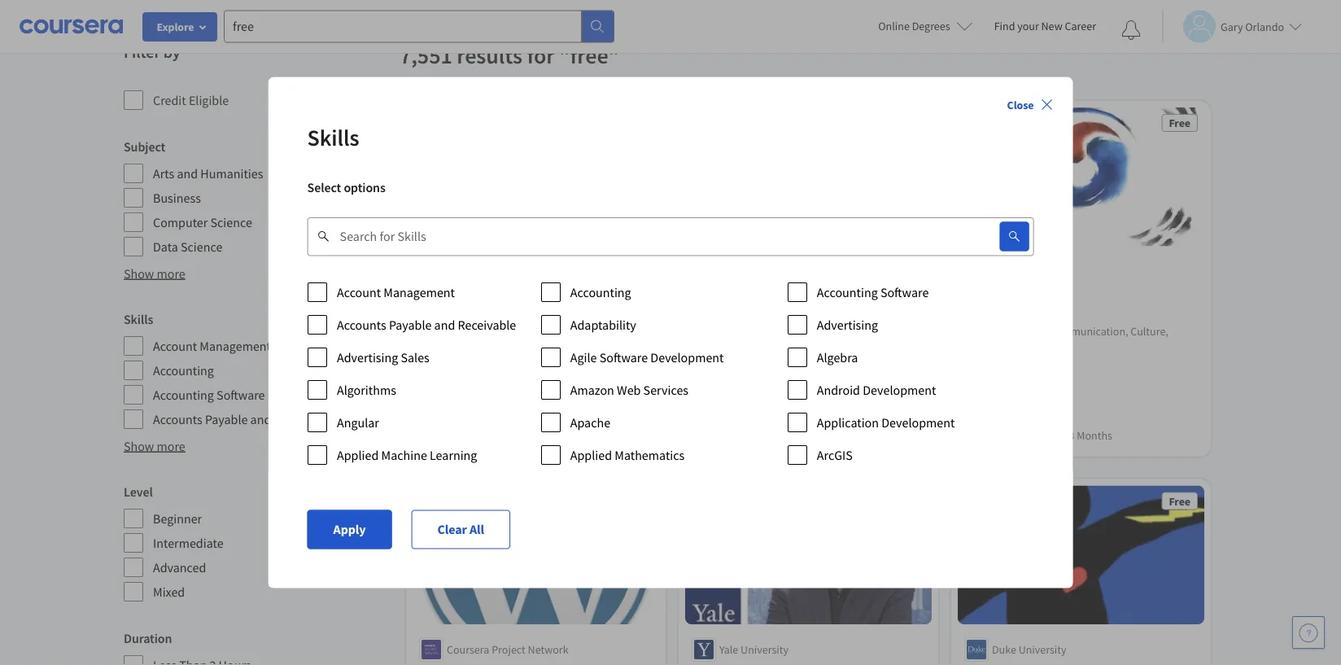 Task type: describe. For each thing, give the bounding box(es) containing it.
credit eligible
[[153, 92, 229, 108]]

microsoft for analysis,
[[572, 324, 616, 338]]

7,551
[[400, 41, 452, 70]]

2 horizontal spatial software
[[880, 284, 929, 300]]

excel
[[560, 292, 588, 308]]

business analytics with excel: elementary to advanced
[[692, 292, 921, 328]]

for
[[527, 41, 555, 70]]

clear
[[438, 521, 467, 538]]

management inside skills group
[[200, 338, 271, 354]]

:
[[499, 324, 502, 338]]

options
[[344, 180, 386, 196]]

clear all button
[[412, 510, 510, 549]]

skills you'll gain :
[[419, 324, 504, 338]]

beginner for beginner
[[153, 510, 202, 527]]

gain for skills you'll gain
[[750, 343, 771, 358]]

university for duke university
[[1019, 642, 1067, 657]]

and inside "select skills options" element
[[434, 316, 455, 333]]

coursera project network
[[447, 642, 569, 657]]

find your new career
[[995, 19, 1097, 33]]

business for business analysis, data analysis, data visualization, spreadsheet software, data model, decision making, microsoft excel, process analysis, statistical visualization
[[777, 343, 819, 358]]

applied machine learning
[[337, 447, 477, 463]]

1 inside "(1.1k reviews) intermediate · course · 1 - 3 months"
[[802, 428, 807, 442]]

management inside data analysis, microsoft excel, leadership and management
[[495, 340, 557, 355]]

network
[[528, 642, 569, 657]]

new
[[1042, 19, 1063, 33]]

angular
[[337, 414, 379, 430]]

2 course from the left
[[1015, 428, 1048, 442]]

you'll for skills you'll gain
[[721, 343, 748, 358]]

applied mathematics
[[570, 447, 685, 463]]

duration
[[124, 630, 172, 646]]

receivable inside skills group
[[274, 411, 332, 427]]

2 · from the left
[[561, 428, 564, 442]]

algebra
[[817, 349, 858, 365]]

statistical
[[804, 392, 851, 407]]

select
[[307, 180, 341, 196]]

machine
[[381, 447, 427, 463]]

2
[[616, 428, 621, 442]]

analysis, up software,
[[692, 359, 734, 374]]

show more button for data
[[124, 264, 185, 283]]

university for yonsei university
[[1025, 264, 1073, 279]]

agile
[[570, 349, 597, 365]]

3 inside "(1.1k reviews) intermediate · course · 1 - 3 months"
[[815, 428, 821, 442]]

management inside "select skills options" element
[[383, 284, 455, 300]]

data analysis, microsoft excel, leadership and management
[[419, 324, 645, 355]]

making,
[[841, 376, 878, 390]]

accounts payable and receivable inside skills group
[[153, 411, 332, 427]]

arcgis
[[817, 447, 853, 463]]

skills inside group
[[124, 311, 153, 327]]

7,551 results for "free"
[[400, 41, 619, 70]]

data inside data analysis, microsoft excel, leadership and management
[[504, 324, 526, 338]]

5 · from the left
[[1010, 428, 1013, 442]]

2 months from the left
[[1077, 428, 1113, 442]]

less
[[566, 428, 587, 442]]

business for business analytics with excel: elementary to advanced
[[692, 292, 741, 308]]

with
[[796, 292, 821, 308]]

services
[[643, 381, 688, 398]]

development for android
[[863, 381, 936, 398]]

beginner · course · 1 - 3 months
[[965, 428, 1113, 442]]

guided
[[488, 428, 523, 442]]

1 horizontal spatial software
[[599, 349, 648, 365]]

amazon
[[570, 381, 614, 398]]

level
[[124, 484, 153, 500]]

spreadsheet
[[826, 359, 885, 374]]

advertising for advertising
[[817, 316, 878, 333]]

excel, inside "business analysis, data analysis, data visualization, spreadsheet software, data model, decision making, microsoft excel, process analysis, statistical visualization"
[[692, 392, 719, 407]]

data inside subject group
[[153, 239, 178, 255]]

all
[[470, 521, 484, 538]]

application
[[817, 414, 879, 430]]

business analytics with excel: elementary to advanced link
[[692, 290, 926, 329]]

data down skills you'll gain
[[736, 359, 758, 374]]

1 vertical spatial project
[[492, 642, 526, 657]]

Search by keyword search field
[[340, 217, 961, 256]]

skills inside 'dialog'
[[307, 123, 359, 151]]

select skills options element
[[307, 276, 1034, 471]]

adaptability
[[570, 316, 636, 333]]

by
[[163, 42, 180, 62]]

introduction to microsoft excel link
[[419, 290, 653, 310]]

coursera image
[[20, 13, 123, 39]]

humanities
[[201, 165, 263, 182]]

close
[[1008, 97, 1034, 112]]

computer science
[[153, 214, 252, 230]]

to inside business analytics with excel: elementary to advanced
[[692, 311, 703, 328]]

level group
[[124, 482, 390, 602]]

decision
[[798, 376, 839, 390]]

career
[[1065, 19, 1097, 33]]

account inside "select skills options" element
[[337, 284, 381, 300]]

advanced inside business analytics with excel: elementary to advanced
[[706, 311, 760, 328]]

months inside "(1.1k reviews) intermediate · course · 1 - 3 months"
[[823, 428, 859, 442]]

results
[[457, 41, 523, 70]]

intermediate · guided project · less than 2 hours
[[419, 428, 652, 442]]

business analysis, data analysis, data visualization, spreadsheet software, data model, decision making, microsoft excel, process analysis, statistical visualization
[[692, 343, 925, 407]]

accounts payable and receivable inside "select skills options" element
[[337, 316, 516, 333]]

communication,
[[1049, 324, 1129, 338]]

excel:
[[823, 292, 855, 308]]

0 vertical spatial development
[[650, 349, 724, 365]]

find your new career link
[[986, 16, 1105, 37]]

culture,
[[1131, 324, 1169, 338]]

duration group
[[124, 629, 390, 665]]

and inside data analysis, microsoft excel, leadership and management
[[474, 340, 492, 355]]

communication, culture, writing
[[965, 324, 1169, 355]]

yonsei
[[992, 264, 1023, 279]]

find
[[995, 19, 1016, 33]]

3 · from the left
[[756, 428, 759, 442]]

hours
[[624, 428, 652, 442]]

yale
[[720, 642, 739, 657]]

show notifications image
[[1122, 20, 1141, 40]]

reviews)
[[752, 408, 792, 423]]

(1.1k reviews) intermediate · course · 1 - 3 months
[[692, 408, 859, 442]]

android
[[817, 381, 860, 398]]

and inside skills group
[[250, 411, 271, 427]]

sales
[[401, 349, 429, 365]]

analysis, down model,
[[760, 392, 802, 407]]

data up process
[[739, 376, 761, 390]]

analytics
[[743, 292, 793, 308]]

apply
[[333, 521, 366, 538]]

show more for accounts payable and receivable
[[124, 438, 185, 454]]

analysis, inside data analysis, microsoft excel, leadership and management
[[528, 324, 570, 338]]

business for business
[[153, 190, 201, 206]]

eligible
[[189, 92, 229, 108]]

microsoft inside "business analysis, data analysis, data visualization, spreadsheet software, data model, decision making, microsoft excel, process analysis, statistical visualization"
[[881, 376, 925, 390]]

web
[[617, 381, 641, 398]]

application development
[[817, 414, 955, 430]]



Task type: vqa. For each thing, say whether or not it's contained in the screenshot.
Builder
no



Task type: locate. For each thing, give the bounding box(es) containing it.
free for duke university
[[1169, 494, 1191, 508]]

3
[[815, 428, 821, 442], [1069, 428, 1075, 442]]

accounting software inside skills group
[[153, 387, 265, 403]]

gain down introduction to microsoft excel
[[478, 324, 499, 338]]

beginner
[[965, 428, 1008, 442], [153, 510, 202, 527]]

to
[[491, 292, 503, 308], [692, 311, 703, 328]]

payable inside "select skills options" element
[[389, 316, 432, 333]]

2 horizontal spatial business
[[777, 343, 819, 358]]

0 horizontal spatial course
[[761, 428, 794, 442]]

arts
[[153, 165, 174, 182]]

1 horizontal spatial excel,
[[692, 392, 719, 407]]

science down computer science
[[181, 239, 223, 255]]

0 horizontal spatial payable
[[205, 411, 248, 427]]

1 horizontal spatial 1
[[1056, 428, 1061, 442]]

0 horizontal spatial accounts
[[153, 411, 202, 427]]

microsoft up agile
[[572, 324, 616, 338]]

more for data
[[157, 265, 185, 282]]

2 show from the top
[[124, 438, 154, 454]]

2 - from the left
[[1064, 428, 1067, 442]]

0 vertical spatial you'll
[[448, 324, 475, 338]]

advertising sales
[[337, 349, 429, 365]]

excel, down software,
[[692, 392, 719, 407]]

analysis,
[[528, 324, 570, 338], [821, 343, 862, 358], [692, 359, 734, 374], [760, 392, 802, 407]]

1 vertical spatial advertising
[[337, 349, 398, 365]]

1 vertical spatial microsoft
[[572, 324, 616, 338]]

1 vertical spatial show
[[124, 438, 154, 454]]

leadership
[[419, 340, 472, 355]]

intermediate down (1.1k
[[692, 428, 754, 442]]

intermediate up learning
[[419, 428, 481, 442]]

1 horizontal spatial management
[[383, 284, 455, 300]]

applied down the angular
[[337, 447, 378, 463]]

development for application
[[882, 414, 955, 430]]

science down humanities
[[210, 214, 252, 230]]

receivable down introduction to microsoft excel
[[458, 316, 516, 333]]

than
[[589, 428, 613, 442]]

0 vertical spatial excel,
[[618, 324, 645, 338]]

1 horizontal spatial account management
[[337, 284, 455, 300]]

1 vertical spatial accounts payable and receivable
[[153, 411, 332, 427]]

0 horizontal spatial accounting software
[[153, 387, 265, 403]]

mixed
[[153, 584, 185, 600]]

university for yale university
[[741, 642, 789, 657]]

intermediate inside the level group
[[153, 535, 224, 551]]

0 horizontal spatial account management
[[153, 338, 271, 354]]

clear all
[[438, 521, 484, 538]]

0 horizontal spatial beginner
[[153, 510, 202, 527]]

science for data science
[[181, 239, 223, 255]]

account
[[337, 284, 381, 300], [153, 338, 197, 354]]

2 vertical spatial development
[[882, 414, 955, 430]]

2 horizontal spatial management
[[495, 340, 557, 355]]

2 horizontal spatial microsoft
[[881, 376, 925, 390]]

data down computer
[[153, 239, 178, 255]]

1 vertical spatial business
[[692, 292, 741, 308]]

data right :
[[504, 324, 526, 338]]

0 horizontal spatial to
[[491, 292, 503, 308]]

filter
[[124, 42, 160, 62]]

1 course from the left
[[761, 428, 794, 442]]

1 horizontal spatial microsoft
[[572, 324, 616, 338]]

1 horizontal spatial account
[[337, 284, 381, 300]]

0 horizontal spatial you'll
[[448, 324, 475, 338]]

2 more from the top
[[157, 438, 185, 454]]

to up skills you'll gain
[[692, 311, 703, 328]]

0 vertical spatial accounting software
[[817, 284, 929, 300]]

0 vertical spatial account management
[[337, 284, 455, 300]]

introduction to microsoft excel
[[419, 292, 588, 308]]

accounts inside skills group
[[153, 411, 202, 427]]

show more button up level
[[124, 436, 185, 456]]

your
[[1018, 19, 1039, 33]]

accounting software
[[817, 284, 929, 300], [153, 387, 265, 403]]

2 vertical spatial microsoft
[[881, 376, 925, 390]]

0 vertical spatial more
[[157, 265, 185, 282]]

help center image
[[1299, 623, 1319, 642]]

1 show more button from the top
[[124, 264, 185, 283]]

applied for applied machine learning
[[337, 447, 378, 463]]

show more for data science
[[124, 265, 185, 282]]

advertising up the algorithms
[[337, 349, 398, 365]]

accounting software inside "select skills options" element
[[817, 284, 929, 300]]

intermediate up mixed
[[153, 535, 224, 551]]

1 horizontal spatial course
[[1015, 428, 1048, 442]]

business left analytics
[[692, 292, 741, 308]]

1 horizontal spatial accounts payable and receivable
[[337, 316, 516, 333]]

applied
[[337, 447, 378, 463], [570, 447, 612, 463]]

0 vertical spatial show
[[124, 265, 154, 282]]

1 vertical spatial excel,
[[692, 392, 719, 407]]

0 horizontal spatial advertising
[[337, 349, 398, 365]]

excel, up agile software development
[[618, 324, 645, 338]]

0 vertical spatial project
[[525, 428, 559, 442]]

1 vertical spatial receivable
[[274, 411, 332, 427]]

1 horizontal spatial advertising
[[817, 316, 878, 333]]

intermediate for intermediate · guided project · less than 2 hours
[[419, 428, 481, 442]]

1 vertical spatial account
[[153, 338, 197, 354]]

advertising for advertising sales
[[337, 349, 398, 365]]

more
[[157, 265, 185, 282], [157, 438, 185, 454]]

2 applied from the left
[[570, 447, 612, 463]]

1 vertical spatial more
[[157, 438, 185, 454]]

free for communication, culture, writing
[[1169, 116, 1191, 130]]

account management inside skills group
[[153, 338, 271, 354]]

1 vertical spatial show more
[[124, 438, 185, 454]]

coursera
[[447, 642, 490, 657]]

1 vertical spatial beginner
[[153, 510, 202, 527]]

1 applied from the left
[[337, 447, 378, 463]]

data science
[[153, 239, 223, 255]]

arts and humanities
[[153, 165, 263, 182]]

advanced
[[706, 311, 760, 328], [153, 559, 206, 576]]

1 vertical spatial software
[[599, 349, 648, 365]]

1 vertical spatial payable
[[205, 411, 248, 427]]

analysis, down introduction to microsoft excel link
[[528, 324, 570, 338]]

1 vertical spatial accounting software
[[153, 387, 265, 403]]

1 show from the top
[[124, 265, 154, 282]]

development up the application development
[[863, 381, 936, 398]]

1 horizontal spatial receivable
[[458, 316, 516, 333]]

university right duke
[[1019, 642, 1067, 657]]

subject
[[124, 138, 165, 155]]

-
[[810, 428, 813, 442], [1064, 428, 1067, 442]]

0 horizontal spatial business
[[153, 190, 201, 206]]

0 horizontal spatial accounts payable and receivable
[[153, 411, 332, 427]]

advertising down excel:
[[817, 316, 878, 333]]

0 vertical spatial accounts payable and receivable
[[337, 316, 516, 333]]

subject group
[[124, 137, 390, 257]]

and inside subject group
[[177, 165, 198, 182]]

1 vertical spatial accounts
[[153, 411, 202, 427]]

data
[[153, 239, 178, 255], [504, 324, 526, 338], [865, 343, 887, 358], [736, 359, 758, 374], [739, 376, 761, 390]]

1 months from the left
[[823, 428, 859, 442]]

show more button for accounts
[[124, 436, 185, 456]]

0 horizontal spatial excel,
[[618, 324, 645, 338]]

gain for skills you'll gain :
[[478, 324, 499, 338]]

1 horizontal spatial business
[[692, 292, 741, 308]]

1 horizontal spatial accounts
[[337, 316, 386, 333]]

accounts inside "select skills options" element
[[337, 316, 386, 333]]

1 horizontal spatial to
[[692, 311, 703, 328]]

- inside "(1.1k reviews) intermediate · course · 1 - 3 months"
[[810, 428, 813, 442]]

microsoft for to
[[505, 292, 557, 308]]

1 vertical spatial gain
[[750, 343, 771, 358]]

1
[[802, 428, 807, 442], [1056, 428, 1061, 442]]

payable
[[389, 316, 432, 333], [205, 411, 248, 427]]

microsoft
[[505, 292, 557, 308], [572, 324, 616, 338], [881, 376, 925, 390]]

amazon web services
[[570, 381, 688, 398]]

process
[[721, 392, 758, 407]]

1 vertical spatial you'll
[[721, 343, 748, 358]]

0 horizontal spatial -
[[810, 428, 813, 442]]

duke university
[[992, 642, 1067, 657]]

1 horizontal spatial you'll
[[721, 343, 748, 358]]

microsoft inside data analysis, microsoft excel, leadership and management
[[572, 324, 616, 338]]

development
[[650, 349, 724, 365], [863, 381, 936, 398], [882, 414, 955, 430]]

skills you'll gain
[[692, 343, 771, 358]]

apache
[[570, 414, 610, 430]]

1 horizontal spatial 3
[[1069, 428, 1075, 442]]

project
[[525, 428, 559, 442], [492, 642, 526, 657]]

university right yale
[[741, 642, 789, 657]]

science for computer science
[[210, 214, 252, 230]]

1 horizontal spatial payable
[[389, 316, 432, 333]]

4 · from the left
[[797, 428, 799, 442]]

0 vertical spatial show more
[[124, 265, 185, 282]]

None search field
[[224, 10, 615, 43]]

0 horizontal spatial applied
[[337, 447, 378, 463]]

0 vertical spatial to
[[491, 292, 503, 308]]

1 1 from the left
[[802, 428, 807, 442]]

you'll
[[448, 324, 475, 338], [721, 343, 748, 358]]

1 free from the top
[[1169, 116, 1191, 130]]

applied down "than"
[[570, 447, 612, 463]]

0 horizontal spatial 3
[[815, 428, 821, 442]]

1 - from the left
[[810, 428, 813, 442]]

more for accounts
[[157, 438, 185, 454]]

applied for applied mathematics
[[570, 447, 612, 463]]

intermediate
[[419, 428, 481, 442], [692, 428, 754, 442], [153, 535, 224, 551]]

0 horizontal spatial 1
[[802, 428, 807, 442]]

microsoft up visualization
[[881, 376, 925, 390]]

show more up level
[[124, 438, 185, 454]]

development down visualization
[[882, 414, 955, 430]]

0 vertical spatial beginner
[[965, 428, 1008, 442]]

2 vertical spatial business
[[777, 343, 819, 358]]

0 vertical spatial software
[[880, 284, 929, 300]]

beginner inside the level group
[[153, 510, 202, 527]]

0 vertical spatial business
[[153, 190, 201, 206]]

to up :
[[491, 292, 503, 308]]

0 vertical spatial gain
[[478, 324, 499, 338]]

2 free from the top
[[1169, 494, 1191, 508]]

management
[[383, 284, 455, 300], [200, 338, 271, 354], [495, 340, 557, 355]]

you'll for skills you'll gain :
[[448, 324, 475, 338]]

business up computer
[[153, 190, 201, 206]]

0 horizontal spatial intermediate
[[153, 535, 224, 551]]

show more button
[[124, 264, 185, 283], [124, 436, 185, 456]]

gain
[[478, 324, 499, 338], [750, 343, 771, 358]]

gain up visualization,
[[750, 343, 771, 358]]

writing
[[965, 340, 999, 355]]

0 vertical spatial payable
[[389, 316, 432, 333]]

0 vertical spatial show more button
[[124, 264, 185, 283]]

business up visualization,
[[777, 343, 819, 358]]

university
[[1025, 264, 1073, 279], [741, 642, 789, 657], [1019, 642, 1067, 657]]

0 vertical spatial microsoft
[[505, 292, 557, 308]]

computer
[[153, 214, 208, 230]]

learning
[[430, 447, 477, 463]]

course inside "(1.1k reviews) intermediate · course · 1 - 3 months"
[[761, 428, 794, 442]]

1 horizontal spatial advanced
[[706, 311, 760, 328]]

excel,
[[618, 324, 645, 338], [692, 392, 719, 407]]

beginner for beginner · course · 1 - 3 months
[[965, 428, 1008, 442]]

(1.1k
[[727, 408, 750, 423]]

skills group
[[124, 309, 390, 430]]

0 horizontal spatial account
[[153, 338, 197, 354]]

1 vertical spatial advanced
[[153, 559, 206, 576]]

microsoft up data analysis, microsoft excel, leadership and management
[[505, 292, 557, 308]]

advanced up mixed
[[153, 559, 206, 576]]

0 vertical spatial free
[[1169, 116, 1191, 130]]

2 horizontal spatial intermediate
[[692, 428, 754, 442]]

yonsei university
[[992, 264, 1073, 279]]

business inside "business analysis, data analysis, data visualization, spreadsheet software, data model, decision making, microsoft excel, process analysis, statistical visualization"
[[777, 343, 819, 358]]

intermediate for intermediate
[[153, 535, 224, 551]]

show for data
[[124, 265, 154, 282]]

account inside skills group
[[153, 338, 197, 354]]

6 · from the left
[[1051, 428, 1053, 442]]

advanced inside the level group
[[153, 559, 206, 576]]

receivable inside "select skills options" element
[[458, 316, 516, 333]]

0 horizontal spatial receivable
[[274, 411, 332, 427]]

show more
[[124, 265, 185, 282], [124, 438, 185, 454]]

1 3 from the left
[[815, 428, 821, 442]]

excel, inside data analysis, microsoft excel, leadership and management
[[618, 324, 645, 338]]

show more button down data science
[[124, 264, 185, 283]]

1 vertical spatial account management
[[153, 338, 271, 354]]

business inside business analytics with excel: elementary to advanced
[[692, 292, 741, 308]]

show up level
[[124, 438, 154, 454]]

show more down data science
[[124, 265, 185, 282]]

0 vertical spatial account
[[337, 284, 381, 300]]

yale university
[[720, 642, 789, 657]]

university right yonsei
[[1025, 264, 1073, 279]]

2 1 from the left
[[1056, 428, 1061, 442]]

2 show more from the top
[[124, 438, 185, 454]]

1 vertical spatial to
[[692, 311, 703, 328]]

0 vertical spatial advertising
[[817, 316, 878, 333]]

development up software,
[[650, 349, 724, 365]]

credit
[[153, 92, 186, 108]]

0 horizontal spatial microsoft
[[505, 292, 557, 308]]

0 vertical spatial science
[[210, 214, 252, 230]]

project left network at the left of the page
[[492, 642, 526, 657]]

advanced up skills you'll gain
[[706, 311, 760, 328]]

project left 'less'
[[525, 428, 559, 442]]

1 vertical spatial show more button
[[124, 436, 185, 456]]

introduction
[[419, 292, 489, 308]]

2 vertical spatial software
[[217, 387, 265, 403]]

skills
[[307, 123, 359, 151], [124, 311, 153, 327], [419, 324, 446, 338], [692, 343, 718, 358]]

you'll up leadership
[[448, 324, 475, 338]]

skills dialog
[[268, 77, 1073, 588]]

intermediate inside "(1.1k reviews) intermediate · course · 1 - 3 months"
[[692, 428, 754, 442]]

1 horizontal spatial intermediate
[[419, 428, 481, 442]]

account management
[[337, 284, 455, 300], [153, 338, 271, 354]]

1 horizontal spatial -
[[1064, 428, 1067, 442]]

0 horizontal spatial management
[[200, 338, 271, 354]]

0 horizontal spatial software
[[217, 387, 265, 403]]

1 horizontal spatial months
[[1077, 428, 1113, 442]]

2 show more button from the top
[[124, 436, 185, 456]]

visualization,
[[760, 359, 823, 374]]

apply button
[[307, 510, 392, 549]]

advertising
[[817, 316, 878, 333], [337, 349, 398, 365]]

account management inside "select skills options" element
[[337, 284, 455, 300]]

1 vertical spatial development
[[863, 381, 936, 398]]

business inside subject group
[[153, 190, 201, 206]]

close button
[[1001, 90, 1060, 119]]

1 vertical spatial science
[[181, 239, 223, 255]]

receivable left the angular
[[274, 411, 332, 427]]

accounts payable and receivable
[[337, 316, 516, 333], [153, 411, 332, 427]]

1 more from the top
[[157, 265, 185, 282]]

analysis, up spreadsheet
[[821, 343, 862, 358]]

search image
[[1008, 230, 1021, 243]]

algorithms
[[337, 381, 396, 398]]

duke
[[992, 642, 1017, 657]]

you'll up software,
[[721, 343, 748, 358]]

payable inside skills group
[[205, 411, 248, 427]]

course
[[761, 428, 794, 442], [1015, 428, 1048, 442]]

show down data science
[[124, 265, 154, 282]]

months
[[823, 428, 859, 442], [1077, 428, 1113, 442]]

data up spreadsheet
[[865, 343, 887, 358]]

receivable
[[458, 316, 516, 333], [274, 411, 332, 427]]

software inside skills group
[[217, 387, 265, 403]]

agile software development
[[570, 349, 724, 365]]

1 horizontal spatial applied
[[570, 447, 612, 463]]

1 vertical spatial free
[[1169, 494, 1191, 508]]

elementary
[[857, 292, 921, 308]]

1 · from the left
[[483, 428, 486, 442]]

2 3 from the left
[[1069, 428, 1075, 442]]

software,
[[692, 376, 737, 390]]

android development
[[817, 381, 936, 398]]

1 show more from the top
[[124, 265, 185, 282]]

visualization
[[853, 392, 913, 407]]

show for accounts
[[124, 438, 154, 454]]



